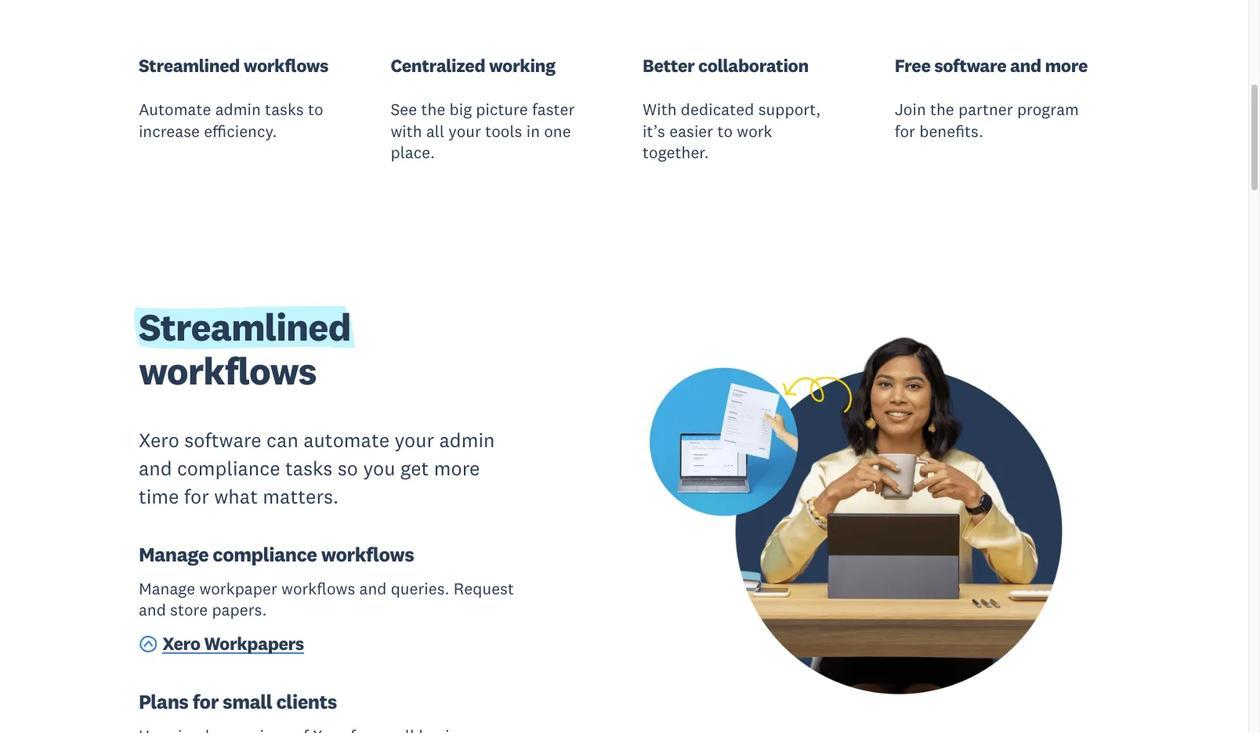 Task type: locate. For each thing, give the bounding box(es) containing it.
xero workpapers
[[162, 632, 304, 655]]

tools
[[485, 120, 522, 141]]

software up partner on the right of page
[[934, 54, 1006, 77]]

1 vertical spatial manage
[[139, 578, 195, 599]]

working
[[489, 54, 555, 77]]

software inside xero software can automate your admin and compliance tasks so you get more time for what matters.
[[184, 428, 262, 453]]

for
[[895, 120, 915, 141], [184, 484, 209, 509], [193, 690, 219, 715]]

the up all
[[421, 99, 445, 120]]

and up time
[[139, 456, 172, 481]]

0 vertical spatial streamlined
[[139, 54, 240, 77]]

1 horizontal spatial your
[[448, 120, 481, 141]]

to inside with dedicated support, it's easier to work together.
[[717, 120, 733, 141]]

workflows
[[244, 54, 328, 77], [139, 348, 316, 395], [321, 543, 414, 568], [281, 578, 355, 599]]

compliance up workpaper
[[213, 543, 317, 568]]

compliance up the what
[[177, 456, 280, 481]]

the inside join the partner program for benefits.
[[930, 99, 954, 120]]

increase
[[139, 120, 200, 141]]

0 vertical spatial compliance
[[177, 456, 280, 481]]

support,
[[758, 99, 821, 120]]

0 horizontal spatial the
[[421, 99, 445, 120]]

admin inside automate admin tasks to increase efficiency.
[[215, 99, 261, 120]]

0 vertical spatial for
[[895, 120, 915, 141]]

more right get
[[434, 456, 480, 481]]

tasks
[[265, 99, 304, 120], [285, 456, 333, 481]]

1 horizontal spatial the
[[930, 99, 954, 120]]

your down "big"
[[448, 120, 481, 141]]

1 vertical spatial xero
[[162, 632, 200, 655]]

1 the from the left
[[421, 99, 445, 120]]

software for free
[[934, 54, 1006, 77]]

you
[[363, 456, 395, 481]]

small
[[223, 690, 272, 715]]

more up 'program' in the right top of the page
[[1045, 54, 1088, 77]]

1 horizontal spatial software
[[934, 54, 1006, 77]]

manage inside manage workpaper workflows and queries. request and store papers.
[[139, 578, 195, 599]]

0 horizontal spatial software
[[184, 428, 262, 453]]

collaboration
[[698, 54, 809, 77]]

streamlined workflows image
[[643, 316, 1121, 734]]

xero down store
[[162, 632, 200, 655]]

with dedicated support, it's easier to work together.
[[643, 99, 821, 163]]

manage
[[139, 543, 209, 568], [139, 578, 195, 599]]

1 horizontal spatial admin
[[439, 428, 495, 453]]

so
[[338, 456, 358, 481]]

0 vertical spatial manage
[[139, 543, 209, 568]]

tasks up efficiency.
[[265, 99, 304, 120]]

0 vertical spatial xero
[[139, 428, 179, 453]]

0 horizontal spatial to
[[308, 99, 323, 120]]

your up get
[[395, 428, 434, 453]]

xero for xero workpapers
[[162, 632, 200, 655]]

1 vertical spatial software
[[184, 428, 262, 453]]

can
[[267, 428, 298, 453]]

1 vertical spatial your
[[395, 428, 434, 453]]

admin inside xero software can automate your admin and compliance tasks so you get more time for what matters.
[[439, 428, 495, 453]]

for right time
[[184, 484, 209, 509]]

tasks up the matters.
[[285, 456, 333, 481]]

papers.
[[212, 600, 267, 621]]

streamlined workflows
[[139, 54, 328, 77]]

1 vertical spatial streamlined
[[139, 303, 351, 351]]

streamlined for streamlined workflows
[[139, 54, 240, 77]]

manage for manage workpaper workflows and queries. request and store papers.
[[139, 578, 195, 599]]

for down join
[[895, 120, 915, 141]]

for left small
[[193, 690, 219, 715]]

join
[[895, 99, 926, 120]]

1 streamlined from the top
[[139, 54, 240, 77]]

xero inside button
[[162, 632, 200, 655]]

your inside xero software can automate your admin and compliance tasks so you get more time for what matters.
[[395, 428, 434, 453]]

0 vertical spatial admin
[[215, 99, 261, 120]]

xero up time
[[139, 428, 179, 453]]

your
[[448, 120, 481, 141], [395, 428, 434, 453]]

one
[[544, 120, 571, 141]]

0 vertical spatial your
[[448, 120, 481, 141]]

more
[[1045, 54, 1088, 77], [434, 456, 480, 481]]

your inside see the big picture faster with all your tools in one place.
[[448, 120, 481, 141]]

and inside xero software can automate your admin and compliance tasks so you get more time for what matters.
[[139, 456, 172, 481]]

and
[[1010, 54, 1041, 77], [139, 456, 172, 481], [359, 578, 387, 599], [139, 600, 166, 621]]

picture
[[476, 99, 528, 120]]

0 horizontal spatial admin
[[215, 99, 261, 120]]

automate
[[303, 428, 390, 453]]

manage workpaper workflows and queries. request and store papers.
[[139, 578, 514, 621]]

admin
[[215, 99, 261, 120], [439, 428, 495, 453]]

manage for manage compliance workflows
[[139, 543, 209, 568]]

the inside see the big picture faster with all your tools in one place.
[[421, 99, 445, 120]]

software up the what
[[184, 428, 262, 453]]

join the partner program for benefits.
[[895, 99, 1079, 141]]

what
[[214, 484, 258, 509]]

xero software can automate your admin and compliance tasks so you get more time for what matters.
[[139, 428, 495, 509]]

tasks inside xero software can automate your admin and compliance tasks so you get more time for what matters.
[[285, 456, 333, 481]]

0 vertical spatial tasks
[[265, 99, 304, 120]]

xero inside xero software can automate your admin and compliance tasks so you get more time for what matters.
[[139, 428, 179, 453]]

with
[[643, 99, 677, 120]]

1 vertical spatial tasks
[[285, 456, 333, 481]]

matters.
[[263, 484, 339, 509]]

more inside xero software can automate your admin and compliance tasks so you get more time for what matters.
[[434, 456, 480, 481]]

streamlined
[[139, 54, 240, 77], [139, 303, 351, 351]]

xero
[[139, 428, 179, 453], [162, 632, 200, 655]]

tasks inside automate admin tasks to increase efficiency.
[[265, 99, 304, 120]]

streamlined for streamlined
[[139, 303, 351, 351]]

software for xero
[[184, 428, 262, 453]]

2 streamlined from the top
[[139, 303, 351, 351]]

for inside join the partner program for benefits.
[[895, 120, 915, 141]]

0 vertical spatial software
[[934, 54, 1006, 77]]

benefits.
[[919, 120, 983, 141]]

and up 'program' in the right top of the page
[[1010, 54, 1041, 77]]

1 vertical spatial admin
[[439, 428, 495, 453]]

queries.
[[391, 578, 449, 599]]

see
[[391, 99, 417, 120]]

2 manage from the top
[[139, 578, 195, 599]]

2 the from the left
[[930, 99, 954, 120]]

1 vertical spatial more
[[434, 456, 480, 481]]

software
[[934, 54, 1006, 77], [184, 428, 262, 453]]

automate admin tasks to increase efficiency.
[[139, 99, 323, 141]]

1 horizontal spatial more
[[1045, 54, 1088, 77]]

the up benefits.
[[930, 99, 954, 120]]

1 manage from the top
[[139, 543, 209, 568]]

the
[[421, 99, 445, 120], [930, 99, 954, 120]]

better collaboration
[[643, 54, 809, 77]]

compliance
[[177, 456, 280, 481], [213, 543, 317, 568]]

1 horizontal spatial to
[[717, 120, 733, 141]]

0 horizontal spatial your
[[395, 428, 434, 453]]

to
[[308, 99, 323, 120], [717, 120, 733, 141]]

0 vertical spatial more
[[1045, 54, 1088, 77]]

1 vertical spatial for
[[184, 484, 209, 509]]

0 horizontal spatial more
[[434, 456, 480, 481]]

plans
[[139, 690, 188, 715]]



Task type: describe. For each thing, give the bounding box(es) containing it.
manage compliance workflows
[[139, 543, 414, 568]]

efficiency.
[[204, 120, 277, 141]]

and left queries.
[[359, 578, 387, 599]]

get
[[400, 456, 429, 481]]

request
[[454, 578, 514, 599]]

store
[[170, 600, 208, 621]]

better
[[643, 54, 695, 77]]

centralized working
[[391, 54, 555, 77]]

centralized
[[391, 54, 485, 77]]

work
[[737, 120, 772, 141]]

and left store
[[139, 600, 166, 621]]

xero workpapers button
[[139, 632, 304, 659]]

dedicated
[[681, 99, 754, 120]]

place.
[[391, 142, 435, 163]]

workpapers
[[204, 632, 304, 655]]

for inside xero software can automate your admin and compliance tasks so you get more time for what matters.
[[184, 484, 209, 509]]

big
[[449, 99, 472, 120]]

together.
[[643, 142, 709, 163]]

program
[[1017, 99, 1079, 120]]

workflows inside manage workpaper workflows and queries. request and store papers.
[[281, 578, 355, 599]]

easier
[[669, 120, 713, 141]]

faster
[[532, 99, 575, 120]]

free
[[895, 54, 931, 77]]

plans for small clients
[[139, 690, 337, 715]]

partner
[[958, 99, 1013, 120]]

xero for xero software can automate your admin and compliance tasks so you get more time for what matters.
[[139, 428, 179, 453]]

free software and more
[[895, 54, 1088, 77]]

2 vertical spatial for
[[193, 690, 219, 715]]

all
[[426, 120, 444, 141]]

automate
[[139, 99, 211, 120]]

with
[[391, 120, 422, 141]]

it's
[[643, 120, 665, 141]]

to inside automate admin tasks to increase efficiency.
[[308, 99, 323, 120]]

in
[[526, 120, 540, 141]]

the for centralized
[[421, 99, 445, 120]]

see the big picture faster with all your tools in one place.
[[391, 99, 575, 163]]

compliance inside xero software can automate your admin and compliance tasks so you get more time for what matters.
[[177, 456, 280, 481]]

workpaper
[[199, 578, 277, 599]]

clients
[[276, 690, 337, 715]]

1 vertical spatial compliance
[[213, 543, 317, 568]]

the for free
[[930, 99, 954, 120]]

time
[[139, 484, 179, 509]]



Task type: vqa. For each thing, say whether or not it's contained in the screenshot.
The Workflows
yes



